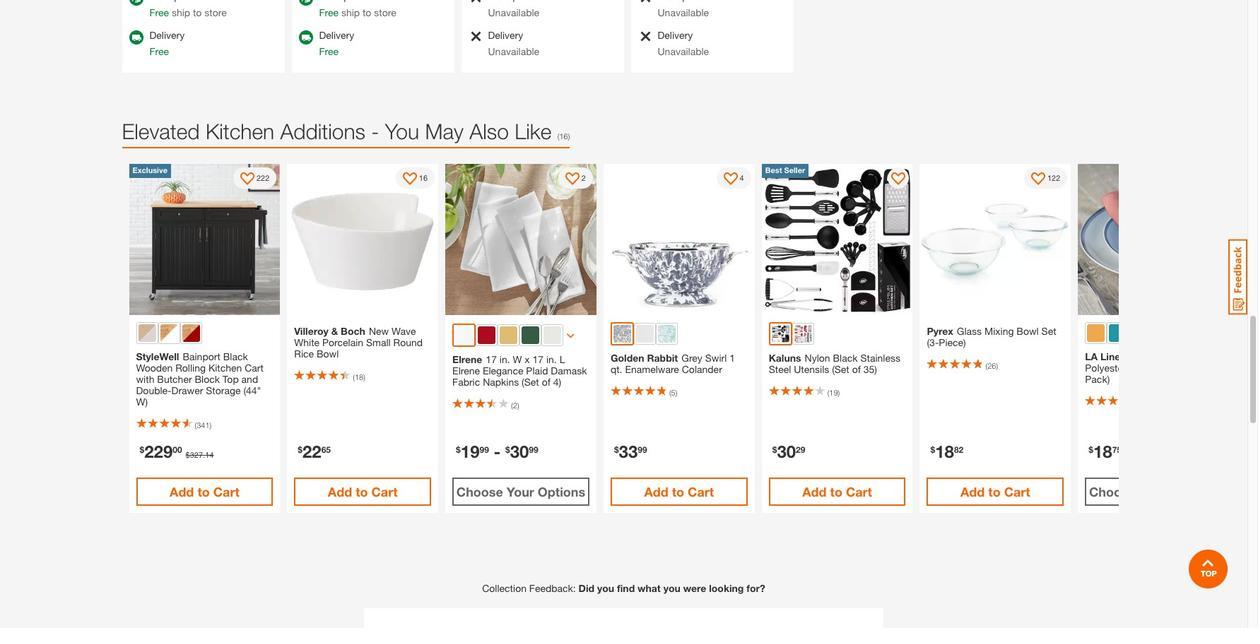 Task type: locate. For each thing, give the bounding box(es) containing it.
) down new wave white porcelain small round rice bowl
[[363, 372, 365, 382]]

0 horizontal spatial delivery unavailable
[[488, 29, 539, 57]]

) inside 4 / 16 group
[[676, 388, 677, 397]]

2 30 from the left
[[777, 442, 796, 462]]

1 horizontal spatial -
[[494, 442, 501, 462]]

and
[[241, 373, 258, 385]]

1 options from the left
[[538, 484, 585, 500]]

delivery free right available shipping icon at the left top
[[319, 29, 354, 57]]

0 horizontal spatial bowl
[[317, 348, 339, 360]]

(set down w
[[522, 376, 539, 388]]

add to cart button down 29
[[769, 478, 906, 506]]

( inside 5 / 16 group
[[828, 388, 829, 397]]

black image
[[772, 325, 789, 343]]

2 17 from the left
[[533, 354, 544, 366]]

fabric
[[452, 376, 480, 388]]

) inside 1 / 16 group
[[210, 421, 211, 430]]

0 horizontal spatial 2
[[513, 401, 517, 410]]

also
[[470, 119, 509, 144]]

0 horizontal spatial 30
[[510, 442, 529, 462]]

you
[[597, 582, 614, 594], [664, 582, 681, 594]]

(set up ( 19 )
[[832, 363, 850, 375]]

1 vertical spatial kitchen
[[208, 362, 242, 374]]

( down new wave white porcelain small round rice bowl
[[353, 372, 355, 382]]

1 17 from the left
[[486, 354, 497, 366]]

bowl down villeroy & boch
[[317, 348, 339, 360]]

your inside "7 / 16" group
[[1140, 484, 1167, 500]]

4 add from the left
[[803, 484, 827, 500]]

222
[[257, 173, 270, 182]]

) for ( 19 )
[[838, 388, 840, 397]]

cart inside the $ 22 65 add to cart
[[371, 484, 398, 500]]

choose your options inside "7 / 16" group
[[1089, 484, 1218, 500]]

16 down may
[[419, 173, 428, 182]]

0 vertical spatial 16
[[559, 132, 568, 141]]

napkin
[[1160, 362, 1191, 374]]

black
[[223, 351, 248, 363], [833, 352, 858, 364]]

19 inside 5 / 16 group
[[829, 388, 838, 397]]

wooden
[[136, 362, 173, 374]]

2 delivery free from the left
[[319, 29, 354, 57]]

( down glass mixing bowl set (3-piece)
[[986, 361, 988, 370]]

( inside 3 / 16 group
[[511, 401, 513, 410]]

free ship to store for available shipping image
[[150, 6, 227, 18]]

white
[[294, 336, 320, 348]]

1 elrene from the top
[[452, 354, 482, 366]]

19 down fabric
[[461, 442, 480, 462]]

18 for ( 18 )
[[355, 372, 363, 382]]

white image left ivory with butcher block top icon
[[138, 324, 156, 342]]

3 display image from the left
[[724, 173, 738, 187]]

( for ( 5 )
[[669, 388, 671, 397]]

65
[[321, 444, 331, 455]]

1 horizontal spatial store
[[374, 6, 396, 18]]

1 choose your options link from the left
[[452, 478, 589, 506]]

delivery free for available shipping image
[[150, 29, 185, 57]]

of left the 4)
[[542, 376, 551, 388]]

1 horizontal spatial of
[[852, 363, 861, 375]]

kitchen
[[206, 119, 274, 144], [208, 362, 242, 374]]

black left 35)
[[833, 352, 858, 364]]

1 horizontal spatial free ship to store
[[319, 6, 396, 18]]

) inside 2 / 16 group
[[363, 372, 365, 382]]

0 horizontal spatial choose your options link
[[452, 478, 589, 506]]

black inside bainport black wooden rolling kitchen cart with butcher block top and double-drawer storage (44" w)
[[223, 351, 248, 363]]

-
[[371, 119, 379, 144], [494, 442, 501, 462]]

elrene left napkins
[[452, 365, 480, 377]]

choose your options down 75
[[1089, 484, 1218, 500]]

0 horizontal spatial delivery free
[[150, 29, 185, 57]]

0 horizontal spatial choose your options
[[457, 484, 585, 500]]

choose your options link down $ 19 99 - $ 30 99
[[452, 478, 589, 506]]

kitchen up display icon at left
[[206, 119, 274, 144]]

polyester
[[1085, 362, 1127, 374]]

0 horizontal spatial 17
[[486, 354, 497, 366]]

1 horizontal spatial 99
[[529, 444, 538, 455]]

cart inside $ 18 82 add to cart
[[1004, 484, 1030, 500]]

1 vertical spatial 19
[[461, 442, 480, 462]]

2 display image from the left
[[565, 173, 579, 187]]

1 horizontal spatial 2
[[582, 173, 586, 182]]

add inside the $ 22 65 add to cart
[[328, 484, 352, 500]]

utensils
[[794, 363, 829, 375]]

5 / 16 group
[[762, 164, 913, 513]]

1 available for pickup image from the left
[[129, 0, 143, 6]]

$ inside $ 30 29 add to cart
[[772, 444, 777, 455]]

to inside the $ 22 65 add to cart
[[356, 484, 368, 500]]

display image inside the 122 dropdown button
[[1031, 173, 1045, 187]]

1 vertical spatial bowl
[[317, 348, 339, 360]]

99 inside $ 33 99 add to cart
[[638, 444, 647, 455]]

display image inside 2 dropdown button
[[565, 173, 579, 187]]

.
[[203, 450, 205, 459]]

1 horizontal spatial ship
[[341, 6, 360, 18]]

1 horizontal spatial (set
[[832, 363, 850, 375]]

to inside $ 30 29 add to cart
[[830, 484, 843, 500]]

1 your from the left
[[507, 484, 534, 500]]

29
[[796, 444, 805, 455]]

cart inside bainport black wooden rolling kitchen cart with butcher block top and double-drawer storage (44" w)
[[245, 362, 264, 374]]

3 add from the left
[[644, 484, 669, 500]]

choose your options link down 75
[[1085, 478, 1222, 506]]

0 vertical spatial -
[[371, 119, 379, 144]]

choose your options link inside 3 / 16 group
[[452, 478, 589, 506]]

storage
[[206, 384, 241, 396]]

0 horizontal spatial available for pickup image
[[129, 0, 143, 6]]

- for $
[[494, 442, 501, 462]]

options for -
[[538, 484, 585, 500]]

5 display image from the left
[[1031, 173, 1045, 187]]

$
[[140, 444, 144, 455], [298, 444, 303, 455], [456, 444, 461, 455], [505, 444, 510, 455], [614, 444, 619, 455], [772, 444, 777, 455], [931, 444, 935, 455], [1089, 444, 1094, 455], [186, 450, 190, 459]]

x right w
[[525, 354, 530, 366]]

bowl
[[1017, 325, 1039, 337], [317, 348, 339, 360]]

add to cart button
[[136, 478, 273, 506], [294, 478, 431, 506], [611, 478, 748, 506], [769, 478, 906, 506], [927, 478, 1064, 506]]

cart
[[245, 362, 264, 374], [213, 484, 239, 500], [371, 484, 398, 500], [688, 484, 714, 500], [846, 484, 872, 500], [1004, 484, 1030, 500]]

steel
[[769, 363, 791, 375]]

linen
[[1101, 351, 1127, 363]]

1 display image from the left
[[403, 173, 417, 187]]

1 store from the left
[[205, 6, 227, 18]]

( 2 )
[[511, 401, 519, 410]]

top
[[223, 373, 239, 385]]

( inside 2 / 16 group
[[353, 372, 355, 382]]

- down napkins
[[494, 442, 501, 462]]

( inside 4 / 16 group
[[669, 388, 671, 397]]

1 horizontal spatial white image
[[455, 327, 473, 344]]

2 / 16 group
[[287, 164, 438, 513]]

add to cart button down 82
[[927, 478, 1064, 506]]

) right like
[[568, 132, 570, 141]]

(set
[[832, 363, 850, 375], [522, 376, 539, 388]]

30
[[510, 442, 529, 462], [777, 442, 796, 462]]

add to cart button down the 33
[[611, 478, 748, 506]]

1 vertical spatial (set
[[522, 376, 539, 388]]

you left "were"
[[664, 582, 681, 594]]

99
[[480, 444, 489, 455], [529, 444, 538, 455], [638, 444, 647, 455]]

0 horizontal spatial choose
[[457, 484, 503, 500]]

0 horizontal spatial store
[[205, 6, 227, 18]]

19 inside 3 / 16 group
[[461, 442, 480, 462]]

choose your options link inside "7 / 16" group
[[1085, 478, 1222, 506]]

add to cart button down the .
[[136, 478, 273, 506]]

limited stock for pickup image
[[638, 30, 651, 42]]

available for pickup image up available shipping icon at the left top
[[299, 0, 313, 6]]

5 add to cart button from the left
[[927, 478, 1064, 506]]

bowl inside new wave white porcelain small round rice bowl
[[317, 348, 339, 360]]

$ inside the $ 22 65 add to cart
[[298, 444, 303, 455]]

3 99 from the left
[[638, 444, 647, 455]]

add inside $ 33 99 add to cart
[[644, 484, 669, 500]]

exclusive
[[133, 165, 168, 175]]

( 341 )
[[195, 421, 211, 430]]

19 down nylon black stainless steel utensils (set of 35) at the right
[[829, 388, 838, 397]]

bainport black wooden rolling kitchen cart with butcher block top and double-drawer storage (44" w) image
[[129, 164, 280, 315]]

0 horizontal spatial 99
[[480, 444, 489, 455]]

( inside 1 / 16 group
[[195, 421, 197, 430]]

2 choose your options link from the left
[[1085, 478, 1222, 506]]

1 vertical spatial of
[[542, 376, 551, 388]]

2 delivery from the left
[[319, 29, 354, 41]]

add to cart
[[170, 484, 239, 500]]

( down grey swirl 1 qt. enamelware colander
[[669, 388, 671, 397]]

1 horizontal spatial choose your options link
[[1085, 478, 1222, 506]]

add inside $ 30 29 add to cart
[[803, 484, 827, 500]]

16 button
[[396, 168, 435, 189]]

$ for $ 30 29 add to cart
[[772, 444, 777, 455]]

grey
[[682, 352, 703, 364]]

18
[[1130, 351, 1141, 363], [1165, 351, 1176, 363], [355, 372, 363, 382], [935, 442, 954, 462], [1094, 442, 1112, 462]]

( inside 6 / 16 group
[[986, 361, 988, 370]]

grey swirl 1 qt. enamelware colander
[[611, 352, 735, 375]]

1 horizontal spatial delivery free
[[319, 29, 354, 57]]

0 horizontal spatial (set
[[522, 376, 539, 388]]

holly green image
[[522, 327, 539, 344]]

you right did
[[597, 582, 614, 594]]

( down napkins
[[511, 401, 513, 410]]

add for 18
[[961, 484, 985, 500]]

0 horizontal spatial of
[[542, 376, 551, 388]]

4 add to cart button from the left
[[769, 478, 906, 506]]

seller
[[784, 165, 805, 175]]

your
[[507, 484, 534, 500], [1140, 484, 1167, 500]]

in. left the (10-
[[1179, 351, 1189, 363]]

2 you from the left
[[664, 582, 681, 594]]

stainless
[[861, 352, 901, 364]]

1 horizontal spatial choose your options
[[1089, 484, 1218, 500]]

choose inside "7 / 16" group
[[1089, 484, 1136, 500]]

) down nylon black stainless steel utensils (set of 35) at the right
[[838, 388, 840, 397]]

bowl left the set in the bottom right of the page
[[1017, 325, 1039, 337]]

choose down $ 19 99 - $ 30 99
[[457, 484, 503, 500]]

$ inside $ 33 99 add to cart
[[614, 444, 619, 455]]

bowl inside glass mixing bowl set (3-piece)
[[1017, 325, 1039, 337]]

) up 14
[[210, 421, 211, 430]]

1 vertical spatial 16
[[419, 173, 428, 182]]

$ inside $ 18 75
[[1089, 444, 1094, 455]]

white image for 19
[[455, 327, 473, 344]]

options inside "7 / 16" group
[[1171, 484, 1218, 500]]

2 horizontal spatial 99
[[638, 444, 647, 455]]

qt.
[[611, 363, 622, 375]]

1 choose from the left
[[457, 484, 503, 500]]

$ inside $ 18 82 add to cart
[[931, 444, 935, 455]]

16 right like
[[559, 132, 568, 141]]

0 vertical spatial (set
[[832, 363, 850, 375]]

17 right w
[[533, 354, 544, 366]]

choose down $ 18 75
[[1089, 484, 1136, 500]]

2 your from the left
[[1140, 484, 1167, 500]]

0 vertical spatial bowl
[[1017, 325, 1039, 337]]

2 choose from the left
[[1089, 484, 1136, 500]]

2 options from the left
[[1171, 484, 1218, 500]]

store for available for pickup icon related to available shipping image
[[205, 6, 227, 18]]

delivery free right available shipping image
[[150, 29, 185, 57]]

$ 18 75
[[1089, 442, 1122, 462]]

$ for $ 18 75
[[1089, 444, 1094, 455]]

1 horizontal spatial x
[[1157, 351, 1162, 363]]

$ for $ 22 65 add to cart
[[298, 444, 303, 455]]

1 horizontal spatial you
[[664, 582, 681, 594]]

ship for available shipping image
[[172, 6, 190, 18]]

choose your options link
[[452, 478, 589, 506], [1085, 478, 1222, 506]]

add to cart button inside 1 / 16 group
[[136, 478, 273, 506]]

( 26 )
[[986, 361, 998, 370]]

) inside 5 / 16 group
[[838, 388, 840, 397]]

0 horizontal spatial -
[[371, 119, 379, 144]]

of
[[852, 363, 861, 375], [542, 376, 551, 388]]

) down grey swirl 1 qt. enamelware colander
[[676, 388, 677, 397]]

2 add to cart button from the left
[[294, 478, 431, 506]]

display image
[[240, 173, 254, 187]]

display image for 16
[[403, 173, 417, 187]]

white image
[[138, 324, 156, 342], [455, 327, 473, 344]]

) inside 6 / 16 group
[[996, 361, 998, 370]]

( for ( 341 )
[[195, 421, 197, 430]]

choose your options down $ 19 99 - $ 30 99
[[457, 484, 585, 500]]

- inside 3 / 16 group
[[494, 442, 501, 462]]

1 horizontal spatial 19
[[829, 388, 838, 397]]

display image
[[403, 173, 417, 187], [565, 173, 579, 187], [724, 173, 738, 187], [892, 173, 906, 187], [1031, 173, 1045, 187]]

cart for 33
[[688, 484, 714, 500]]

add for 30
[[803, 484, 827, 500]]

available for pickup image up available shipping image
[[129, 0, 143, 6]]

display image for 4
[[724, 173, 738, 187]]

display image inside 4 dropdown button
[[724, 173, 738, 187]]

0 horizontal spatial white image
[[138, 324, 156, 342]]

1 choose your options from the left
[[457, 484, 585, 500]]

1 horizontal spatial 16
[[559, 132, 568, 141]]

elrene up fabric
[[452, 354, 482, 366]]

for?
[[747, 582, 765, 594]]

ivory with butcher block top image
[[160, 324, 178, 342]]

black up top at the bottom left of page
[[223, 351, 248, 363]]

0 horizontal spatial 16
[[419, 173, 428, 182]]

18 inside 2 / 16 group
[[355, 372, 363, 382]]

$ for $ 33 99 add to cart
[[614, 444, 619, 455]]

la linen
[[1085, 351, 1127, 363]]

1 horizontal spatial options
[[1171, 484, 1218, 500]]

3 add to cart button from the left
[[611, 478, 748, 506]]

0 vertical spatial 19
[[829, 388, 838, 397]]

30 inside 3 / 16 group
[[510, 442, 529, 462]]

of left 35)
[[852, 363, 861, 375]]

cart inside $ 30 29 add to cart
[[846, 484, 872, 500]]

) down glass mixing bowl set (3-piece)
[[996, 361, 998, 370]]

of inside 17 in. w x 17 in. l elrene elegance plaid damask fabric napkins (set of 4)
[[542, 376, 551, 388]]

ship for available shipping icon at the left top
[[341, 6, 360, 18]]

33
[[619, 442, 638, 462]]

feedback link image
[[1229, 239, 1248, 315]]

add inside $ 18 82 add to cart
[[961, 484, 985, 500]]

choose your options inside 3 / 16 group
[[457, 484, 585, 500]]

3 / 16 group
[[445, 164, 597, 513]]

4 delivery from the left
[[658, 29, 693, 41]]

1 vertical spatial -
[[494, 442, 501, 462]]

did
[[579, 582, 595, 594]]

2 elrene from the top
[[452, 365, 480, 377]]

19 for ( 19 )
[[829, 388, 838, 397]]

0 vertical spatial of
[[852, 363, 861, 375]]

1 horizontal spatial black
[[833, 352, 858, 364]]

your inside 3 / 16 group
[[507, 484, 534, 500]]

in.
[[1144, 351, 1154, 363], [1179, 351, 1189, 363], [500, 354, 510, 366], [546, 354, 557, 366]]

1 free ship to store from the left
[[150, 6, 227, 18]]

0 horizontal spatial ship
[[172, 6, 190, 18]]

2 free ship to store from the left
[[319, 6, 396, 18]]

2 inside dropdown button
[[582, 173, 586, 182]]

0 horizontal spatial options
[[538, 484, 585, 500]]

- left you
[[371, 119, 379, 144]]

x
[[1157, 351, 1162, 363], [525, 354, 530, 366]]

choose your options for 18
[[1089, 484, 1218, 500]]

0 horizontal spatial x
[[525, 354, 530, 366]]

) for ( 341 )
[[210, 421, 211, 430]]

delivery unavailable
[[488, 29, 539, 57], [658, 29, 709, 57]]

18 inside $ 18 82 add to cart
[[935, 442, 954, 462]]

) for ( 18 )
[[363, 372, 365, 382]]

0 vertical spatial 2
[[582, 173, 586, 182]]

1 add to cart button from the left
[[136, 478, 273, 506]]

) inside 3 / 16 group
[[517, 401, 519, 410]]

1 horizontal spatial choose
[[1089, 484, 1136, 500]]

1 delivery free from the left
[[150, 29, 185, 57]]

1 horizontal spatial 17
[[533, 354, 544, 366]]

5 add from the left
[[961, 484, 985, 500]]

2 ship from the left
[[341, 6, 360, 18]]

1 horizontal spatial 30
[[777, 442, 796, 462]]

add to cart button down 65
[[294, 478, 431, 506]]

1 horizontal spatial your
[[1140, 484, 1167, 500]]

1 add from the left
[[170, 484, 194, 500]]

4 / 16 group
[[604, 164, 755, 513]]

elrene
[[452, 354, 482, 366], [452, 365, 480, 377]]

1 horizontal spatial delivery unavailable
[[658, 29, 709, 57]]

x left the (10-
[[1157, 351, 1162, 363]]

1 99 from the left
[[480, 444, 489, 455]]

1 horizontal spatial bowl
[[1017, 325, 1039, 337]]

nylon black stainless steel utensils (set of 35) image
[[762, 164, 913, 315]]

delivery
[[150, 29, 185, 41], [319, 29, 354, 41], [488, 29, 523, 41], [658, 29, 693, 41]]

2 store from the left
[[374, 6, 396, 18]]

0 horizontal spatial free ship to store
[[150, 6, 227, 18]]

( right like
[[558, 132, 559, 141]]

small
[[366, 336, 391, 348]]

2 choose your options from the left
[[1089, 484, 1218, 500]]

cart inside $ 33 99 add to cart
[[688, 484, 714, 500]]

17 down poinsettia red icon
[[486, 354, 497, 366]]

options inside 3 / 16 group
[[538, 484, 585, 500]]

choose inside 3 / 16 group
[[457, 484, 503, 500]]

1 ship from the left
[[172, 6, 190, 18]]

poplin
[[1129, 362, 1157, 374]]

glass mixing bowl set (3-piece) image
[[920, 164, 1071, 315]]

( 19 )
[[828, 388, 840, 397]]

1 horizontal spatial available for pickup image
[[299, 0, 313, 6]]

82
[[954, 444, 964, 455]]

grey swirl image
[[614, 325, 631, 343]]

display image inside 16 dropdown button
[[403, 173, 417, 187]]

1 delivery from the left
[[150, 29, 185, 41]]

choose
[[457, 484, 503, 500], [1089, 484, 1136, 500]]

1 30 from the left
[[510, 442, 529, 462]]

ribbon gold image
[[500, 327, 518, 344]]

0 horizontal spatial your
[[507, 484, 534, 500]]

2 available for pickup image from the left
[[299, 0, 313, 6]]

white image left poinsettia red icon
[[455, 327, 473, 344]]

new wave white porcelain small round rice bowl
[[294, 325, 423, 360]]

red image
[[794, 325, 812, 343]]

2 add from the left
[[328, 484, 352, 500]]

30 inside $ 30 29 add to cart
[[777, 442, 796, 462]]

nylon black stainless steel utensils (set of 35)
[[769, 352, 901, 375]]

0 horizontal spatial you
[[597, 582, 614, 594]]

to
[[193, 6, 202, 18], [363, 6, 371, 18], [197, 484, 210, 500], [356, 484, 368, 500], [672, 484, 684, 500], [830, 484, 843, 500], [989, 484, 1001, 500]]

0 horizontal spatial black
[[223, 351, 248, 363]]

w
[[513, 354, 522, 366]]

$ 33 99 add to cart
[[614, 442, 714, 500]]

) down napkins
[[517, 401, 519, 410]]

$ for $ 19 99 - $ 30 99
[[456, 444, 461, 455]]

(set inside nylon black stainless steel utensils (set of 35)
[[832, 363, 850, 375]]

2 delivery unavailable from the left
[[658, 29, 709, 57]]

0 horizontal spatial 19
[[461, 442, 480, 462]]

kitchen up storage
[[208, 362, 242, 374]]

add to cart button inside 4 / 16 group
[[611, 478, 748, 506]]

(
[[558, 132, 559, 141], [986, 361, 988, 370], [353, 372, 355, 382], [669, 388, 671, 397], [828, 388, 829, 397], [511, 401, 513, 410], [195, 421, 197, 430]]

free ship to store for available shipping icon at the left top
[[319, 6, 396, 18]]

solid white image
[[636, 325, 654, 343]]

( down utensils
[[828, 388, 829, 397]]

porcelain
[[322, 336, 363, 348]]

&
[[331, 325, 338, 337]]

limited stock for pickup image
[[468, 0, 482, 4], [638, 0, 651, 4], [468, 30, 482, 42]]

2 99 from the left
[[529, 444, 538, 455]]

black inside nylon black stainless steel utensils (set of 35)
[[833, 352, 858, 364]]

available for pickup image
[[129, 0, 143, 6], [299, 0, 313, 6]]

0 vertical spatial kitchen
[[206, 119, 274, 144]]

add to cart button inside 5 / 16 group
[[769, 478, 906, 506]]

17
[[486, 354, 497, 366], [533, 354, 544, 366]]

( up 327
[[195, 421, 197, 430]]



Task type: vqa. For each thing, say whether or not it's contained in the screenshot.
the Black Image
yes



Task type: describe. For each thing, give the bounding box(es) containing it.
in. left w
[[500, 354, 510, 366]]

available shipping image
[[299, 30, 313, 45]]

(44"
[[243, 384, 261, 396]]

display image for 122
[[1031, 173, 1045, 187]]

you
[[385, 119, 419, 144]]

round
[[393, 336, 423, 348]]

1 vertical spatial 2
[[513, 401, 517, 410]]

327
[[190, 450, 203, 459]]

mixing
[[985, 325, 1014, 337]]

beige image
[[544, 327, 561, 344]]

- for you
[[371, 119, 379, 144]]

18 in. x 18 in. polyester poplin napkin (10- pack)
[[1085, 351, 1211, 385]]

chili red with butcher block top image
[[182, 324, 200, 342]]

(3-
[[927, 336, 939, 348]]

4 display image from the left
[[892, 173, 906, 187]]

1 delivery unavailable from the left
[[488, 29, 539, 57]]

drawer
[[171, 384, 203, 396]]

your for 18
[[1140, 484, 1167, 500]]

gold image
[[1087, 324, 1105, 342]]

glass mixing bowl set (3-piece)
[[927, 325, 1057, 348]]

bainport
[[183, 351, 220, 363]]

sea glass image
[[658, 325, 676, 343]]

3 delivery from the left
[[488, 29, 523, 41]]

black for $
[[223, 351, 248, 363]]

x inside 17 in. w x 17 in. l elrene elegance plaid damask fabric napkins (set of 4)
[[525, 354, 530, 366]]

( for ( 19 )
[[828, 388, 829, 397]]

$ 18 82 add to cart
[[931, 442, 1030, 500]]

add to cart button for 30
[[769, 478, 906, 506]]

17 in. w x 17 in. l elrene elegance plaid damask fabric napkins (set of 4)
[[452, 354, 587, 388]]

elrene inside 17 in. w x 17 in. l elrene elegance plaid damask fabric napkins (set of 4)
[[452, 365, 480, 377]]

l
[[560, 354, 565, 366]]

with
[[136, 373, 154, 385]]

plaid
[[526, 365, 548, 377]]

kaluns
[[769, 352, 801, 364]]

your for -
[[507, 484, 534, 500]]

available shipping image
[[129, 30, 143, 45]]

99 for 33
[[638, 444, 647, 455]]

options for 18
[[1171, 484, 1218, 500]]

cart for 18
[[1004, 484, 1030, 500]]

black for 30
[[833, 352, 858, 364]]

) inside the elevated kitchen additions - you may also like ( 16 )
[[568, 132, 570, 141]]

block
[[195, 373, 220, 385]]

x inside 18 in. x 18 in. polyester poplin napkin (10- pack)
[[1157, 351, 1162, 363]]

villeroy & boch
[[294, 325, 365, 337]]

$ for $ 229 00 $ 327 . 14
[[140, 444, 144, 455]]

6 / 16 group
[[920, 164, 1071, 513]]

( 18 )
[[353, 372, 365, 382]]

pack)
[[1085, 373, 1110, 385]]

villeroy
[[294, 325, 329, 337]]

collection
[[482, 582, 527, 594]]

222 button
[[233, 168, 277, 189]]

cart for black
[[245, 362, 264, 374]]

grey swirl 1 qt. enamelware colander image
[[604, 164, 755, 315]]

( for ( 18 )
[[353, 372, 355, 382]]

( for ( 2 )
[[511, 401, 513, 410]]

glass
[[957, 325, 982, 337]]

napkins
[[483, 376, 519, 388]]

best
[[765, 165, 782, 175]]

18 for $ 18 82 add to cart
[[935, 442, 954, 462]]

rabbit
[[647, 352, 678, 364]]

18 in. x 18 in.  polyester poplin napkin (10-pack) image
[[1078, 164, 1229, 315]]

poinsettia red image
[[478, 327, 496, 344]]

wave
[[392, 325, 416, 337]]

white image for 229
[[138, 324, 156, 342]]

in. left napkin on the bottom right
[[1144, 351, 1154, 363]]

1 you from the left
[[597, 582, 614, 594]]

add for 22
[[328, 484, 352, 500]]

new wave white porcelain small round rice bowl image
[[287, 164, 438, 315]]

229
[[144, 442, 173, 462]]

delivery free for available shipping icon at the left top
[[319, 29, 354, 57]]

swirl
[[705, 352, 727, 364]]

pyrex
[[927, 325, 954, 337]]

nylon
[[805, 352, 830, 364]]

collection feedback: did you find what you were looking for?
[[482, 582, 765, 594]]

) for ( 2 )
[[517, 401, 519, 410]]

choose for 18
[[1089, 484, 1136, 500]]

$ 30 29 add to cart
[[772, 442, 872, 500]]

choose your options for -
[[457, 484, 585, 500]]

find
[[617, 582, 635, 594]]

( 5 )
[[669, 388, 677, 397]]

add to cart button for 33
[[611, 478, 748, 506]]

la
[[1085, 351, 1098, 363]]

golden
[[611, 352, 644, 364]]

of inside nylon black stainless steel utensils (set of 35)
[[852, 363, 861, 375]]

new
[[369, 325, 389, 337]]

cart for 30
[[846, 484, 872, 500]]

$ for $ 18 82 add to cart
[[931, 444, 935, 455]]

additions
[[280, 119, 365, 144]]

enamelware
[[625, 363, 679, 375]]

4 button
[[716, 168, 751, 189]]

kitchen inside bainport black wooden rolling kitchen cart with butcher block top and double-drawer storage (44" w)
[[208, 362, 242, 374]]

available for pickup image for available shipping image
[[129, 0, 143, 6]]

store for available for pickup icon for available shipping icon at the left top
[[374, 6, 396, 18]]

5
[[671, 388, 676, 397]]

4
[[740, 173, 744, 182]]

26
[[988, 361, 996, 370]]

w)
[[136, 396, 148, 408]]

cart for 22
[[371, 484, 398, 500]]

rice
[[294, 348, 314, 360]]

what
[[638, 582, 661, 594]]

1 / 16 group
[[129, 164, 280, 513]]

) for ( 5 )
[[676, 388, 677, 397]]

set
[[1042, 325, 1057, 337]]

in. left the l at the left bottom
[[546, 354, 557, 366]]

18 for $ 18 75
[[1094, 442, 1112, 462]]

( for ( 26 )
[[986, 361, 988, 370]]

) for ( 26 )
[[996, 361, 998, 370]]

22
[[303, 442, 321, 462]]

elevated kitchen additions - you may also like ( 16 )
[[122, 119, 570, 144]]

to inside 1 / 16 group
[[197, 484, 210, 500]]

choose for 19
[[457, 484, 503, 500]]

4)
[[553, 376, 561, 388]]

add inside 1 / 16 group
[[170, 484, 194, 500]]

colander
[[682, 363, 722, 375]]

rolling
[[175, 362, 206, 374]]

341
[[197, 421, 210, 430]]

to inside $ 18 82 add to cart
[[989, 484, 1001, 500]]

7 / 16 group
[[1078, 164, 1229, 513]]

19 for $ 19 99 - $ 30 99
[[461, 442, 480, 462]]

available for pickup image for available shipping icon at the left top
[[299, 0, 313, 6]]

damask
[[551, 365, 587, 377]]

piece)
[[939, 336, 966, 348]]

75
[[1112, 444, 1122, 455]]

$ 19 99 - $ 30 99
[[456, 442, 538, 462]]

may
[[425, 119, 464, 144]]

looking
[[709, 582, 744, 594]]

122 button
[[1024, 168, 1068, 189]]

2 button
[[558, 168, 593, 189]]

99 for 19
[[480, 444, 489, 455]]

16 inside the elevated kitchen additions - you may also like ( 16 )
[[559, 132, 568, 141]]

delivery for available shipping icon at the left top
[[319, 29, 354, 41]]

00
[[173, 444, 182, 455]]

add to cart button inside 2 / 16 group
[[294, 478, 431, 506]]

best seller
[[765, 165, 805, 175]]

like
[[515, 119, 552, 144]]

16 inside 16 dropdown button
[[419, 173, 428, 182]]

dark turquoise image
[[1109, 324, 1127, 342]]

elegance
[[483, 365, 523, 377]]

( inside the elevated kitchen additions - you may also like ( 16 )
[[558, 132, 559, 141]]

add to cart button inside 6 / 16 group
[[927, 478, 1064, 506]]

boch
[[341, 325, 365, 337]]

$ 229 00 $ 327 . 14
[[140, 442, 214, 462]]

to inside $ 33 99 add to cart
[[672, 484, 684, 500]]

display image for 2
[[565, 173, 579, 187]]

choose your options link for 18
[[1085, 478, 1222, 506]]

delivery for available shipping image
[[150, 29, 185, 41]]

$ 22 65 add to cart
[[298, 442, 398, 500]]

add to cart button for $
[[136, 478, 273, 506]]

17 in. w x 17 in. l elrene elegance plaid damask fabric napkins (set of 4) image
[[445, 164, 597, 315]]

(10-
[[1194, 362, 1211, 374]]

(set inside 17 in. w x 17 in. l elrene elegance plaid damask fabric napkins (set of 4)
[[522, 376, 539, 388]]

122
[[1048, 173, 1061, 182]]

stylewell
[[136, 351, 179, 363]]

delivery for limited stock for pickup icon
[[658, 29, 693, 41]]

choose your options link for -
[[452, 478, 589, 506]]

add for 33
[[644, 484, 669, 500]]



